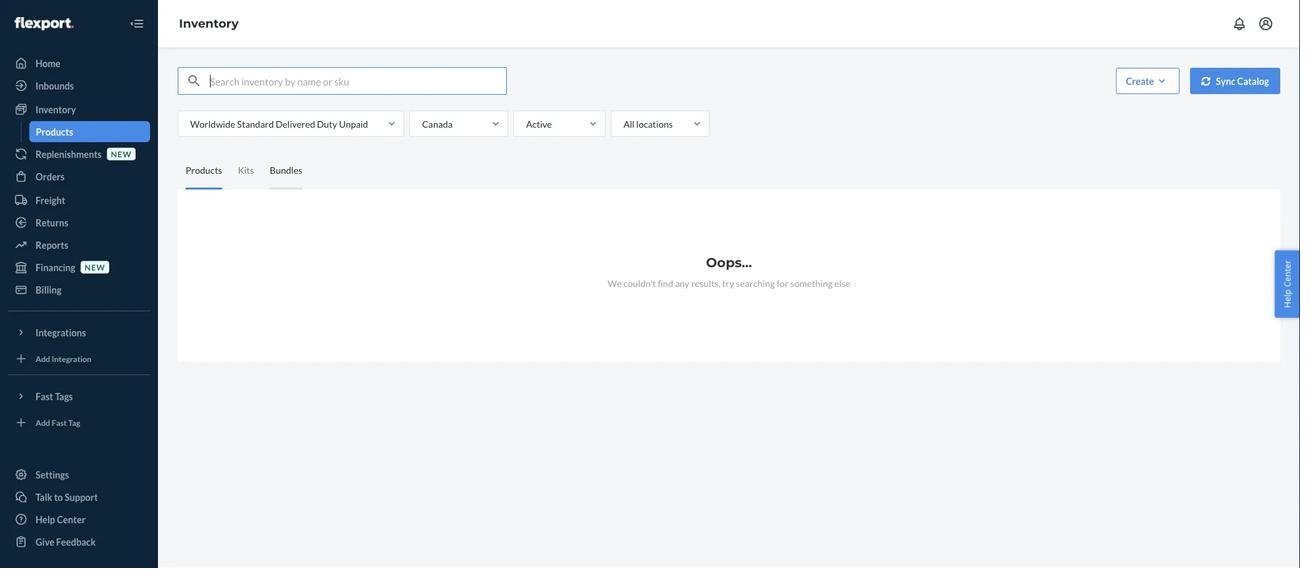 Task type: locate. For each thing, give the bounding box(es) containing it.
home
[[36, 58, 60, 69]]

1 vertical spatial center
[[57, 514, 86, 525]]

0 vertical spatial help center
[[1281, 260, 1293, 308]]

2 add from the top
[[36, 418, 50, 427]]

find
[[658, 277, 673, 289]]

else
[[834, 277, 851, 289]]

talk to support
[[36, 491, 98, 503]]

help inside button
[[1281, 289, 1293, 308]]

new
[[111, 149, 132, 159], [85, 262, 105, 272]]

kits
[[238, 165, 254, 176]]

0 horizontal spatial help
[[36, 514, 55, 525]]

0 vertical spatial center
[[1281, 260, 1293, 287]]

sync catalog
[[1216, 75, 1269, 87]]

1 vertical spatial help center
[[36, 514, 86, 525]]

0 horizontal spatial new
[[85, 262, 105, 272]]

catalog
[[1237, 75, 1269, 87]]

returns link
[[8, 212, 150, 233]]

help center button
[[1275, 250, 1300, 318]]

0 horizontal spatial inventory
[[36, 104, 76, 115]]

0 horizontal spatial products
[[36, 126, 73, 137]]

create button
[[1116, 68, 1180, 94]]

sync alt image
[[1202, 77, 1211, 86]]

reports
[[36, 239, 68, 251]]

1 vertical spatial add
[[36, 418, 50, 427]]

0 vertical spatial inventory
[[179, 16, 239, 31]]

something
[[790, 277, 833, 289]]

0 vertical spatial new
[[111, 149, 132, 159]]

worldwide
[[190, 118, 235, 129]]

tags
[[55, 391, 73, 402]]

help
[[1281, 289, 1293, 308], [36, 514, 55, 525]]

create
[[1126, 75, 1154, 87]]

billing link
[[8, 279, 150, 300]]

0 horizontal spatial help center
[[36, 514, 86, 525]]

help center
[[1281, 260, 1293, 308], [36, 514, 86, 525]]

inbounds link
[[8, 75, 150, 96]]

integrations button
[[8, 322, 150, 343]]

1 vertical spatial new
[[85, 262, 105, 272]]

to
[[54, 491, 63, 503]]

locations
[[636, 118, 673, 129]]

1 horizontal spatial center
[[1281, 260, 1293, 287]]

1 horizontal spatial products
[[186, 165, 222, 176]]

new for financing
[[85, 262, 105, 272]]

billing
[[36, 284, 62, 295]]

add
[[36, 354, 50, 363], [36, 418, 50, 427]]

inbounds
[[36, 80, 74, 91]]

add left 'integration'
[[36, 354, 50, 363]]

give
[[36, 536, 54, 547]]

settings
[[36, 469, 69, 480]]

bundles
[[270, 165, 302, 176]]

standard
[[237, 118, 274, 129]]

returns
[[36, 217, 68, 228]]

add integration
[[36, 354, 91, 363]]

fast left tag
[[52, 418, 67, 427]]

1 add from the top
[[36, 354, 50, 363]]

1 horizontal spatial inventory link
[[179, 16, 239, 31]]

0 vertical spatial inventory link
[[179, 16, 239, 31]]

1 vertical spatial inventory link
[[8, 99, 150, 120]]

any
[[675, 277, 689, 289]]

for
[[777, 277, 789, 289]]

duty
[[317, 118, 337, 129]]

new down reports link on the top left of page
[[85, 262, 105, 272]]

0 vertical spatial fast
[[36, 391, 53, 402]]

center
[[1281, 260, 1293, 287], [57, 514, 86, 525]]

1 vertical spatial help
[[36, 514, 55, 525]]

canada
[[422, 118, 453, 129]]

inventory
[[179, 16, 239, 31], [36, 104, 76, 115]]

add down fast tags
[[36, 418, 50, 427]]

replenishments
[[36, 148, 102, 160]]

active
[[526, 118, 552, 129]]

we
[[608, 277, 622, 289]]

give feedback
[[36, 536, 96, 547]]

worldwide standard delivered duty unpaid
[[190, 118, 368, 129]]

1 horizontal spatial help
[[1281, 289, 1293, 308]]

0 vertical spatial products
[[36, 126, 73, 137]]

0 horizontal spatial center
[[57, 514, 86, 525]]

fast left tags
[[36, 391, 53, 402]]

1 horizontal spatial new
[[111, 149, 132, 159]]

products up replenishments
[[36, 126, 73, 137]]

support
[[65, 491, 98, 503]]

1 vertical spatial inventory
[[36, 104, 76, 115]]

new down products link
[[111, 149, 132, 159]]

products left kits
[[186, 165, 222, 176]]

try
[[722, 277, 734, 289]]

add integration link
[[8, 348, 150, 369]]

inventory link
[[179, 16, 239, 31], [8, 99, 150, 120]]

home link
[[8, 53, 150, 74]]

products link
[[29, 121, 150, 142]]

new for replenishments
[[111, 149, 132, 159]]

oops...
[[706, 254, 752, 271]]

0 vertical spatial add
[[36, 354, 50, 363]]

help center inside help center button
[[1281, 260, 1293, 308]]

0 vertical spatial help
[[1281, 289, 1293, 308]]

talk
[[36, 491, 52, 503]]

tag
[[68, 418, 80, 427]]

1 horizontal spatial help center
[[1281, 260, 1293, 308]]

delivered
[[276, 118, 315, 129]]

talk to support button
[[8, 487, 150, 508]]

fast
[[36, 391, 53, 402], [52, 418, 67, 427]]

all locations
[[624, 118, 673, 129]]

results,
[[691, 277, 721, 289]]

financing
[[36, 262, 75, 273]]

freight link
[[8, 190, 150, 211]]

1 horizontal spatial inventory
[[179, 16, 239, 31]]

products
[[36, 126, 73, 137], [186, 165, 222, 176]]



Task type: vqa. For each thing, say whether or not it's contained in the screenshot.
'Bundles'
yes



Task type: describe. For each thing, give the bounding box(es) containing it.
unpaid
[[339, 118, 368, 129]]

fast tags
[[36, 391, 73, 402]]

open notifications image
[[1232, 16, 1248, 32]]

freight
[[36, 195, 65, 206]]

all
[[624, 118, 635, 129]]

flexport logo image
[[14, 17, 74, 30]]

fast tags button
[[8, 386, 150, 407]]

sync
[[1216, 75, 1236, 87]]

searching
[[736, 277, 775, 289]]

feedback
[[56, 536, 96, 547]]

1 vertical spatial fast
[[52, 418, 67, 427]]

close navigation image
[[129, 16, 145, 32]]

sync catalog button
[[1190, 68, 1281, 94]]

give feedback button
[[8, 531, 150, 552]]

we couldn't find any results, try searching for something else
[[608, 277, 851, 289]]

couldn't
[[624, 277, 656, 289]]

integrations
[[36, 327, 86, 338]]

open account menu image
[[1258, 16, 1274, 32]]

help center inside help center link
[[36, 514, 86, 525]]

help center link
[[8, 509, 150, 530]]

1 vertical spatial products
[[186, 165, 222, 176]]

settings link
[[8, 464, 150, 485]]

orders
[[36, 171, 65, 182]]

0 horizontal spatial inventory link
[[8, 99, 150, 120]]

reports link
[[8, 234, 150, 255]]

integration
[[52, 354, 91, 363]]

orders link
[[8, 166, 150, 187]]

center inside button
[[1281, 260, 1293, 287]]

add for add fast tag
[[36, 418, 50, 427]]

add fast tag
[[36, 418, 80, 427]]

add for add integration
[[36, 354, 50, 363]]

add fast tag link
[[8, 412, 150, 433]]

Search inventory by name or sku text field
[[210, 68, 506, 94]]

fast inside dropdown button
[[36, 391, 53, 402]]



